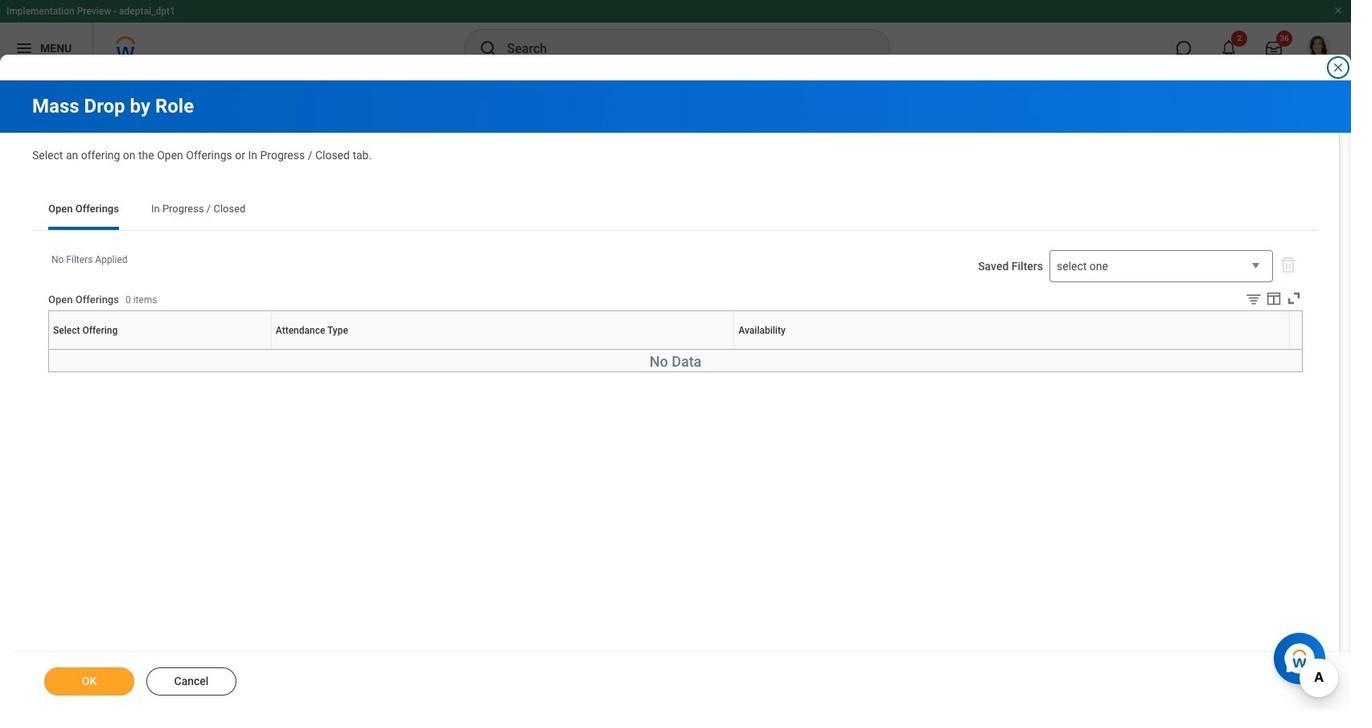 Task type: locate. For each thing, give the bounding box(es) containing it.
profile logan mcneil element
[[1297, 31, 1342, 66]]

search image
[[478, 39, 498, 58]]

close mass drop by role image
[[1333, 61, 1346, 74]]

main content
[[0, 80, 1352, 711]]

trash image
[[1280, 255, 1299, 274]]

tab list
[[32, 192, 1320, 230]]

click to view/edit grid preferences image
[[1266, 290, 1284, 307]]

banner
[[0, 0, 1352, 74]]

row element
[[49, 311, 1294, 350]]

close environment banner image
[[1334, 6, 1344, 15]]

dialog
[[0, 0, 1352, 711]]

toolbar
[[1234, 290, 1304, 311]]

fullscreen image
[[1286, 290, 1304, 307]]



Task type: describe. For each thing, give the bounding box(es) containing it.
select to filter grid data image
[[1246, 291, 1263, 307]]

notifications large image
[[1222, 40, 1238, 56]]

workday assistant region
[[1275, 627, 1333, 685]]

inbox large image
[[1267, 40, 1283, 56]]



Task type: vqa. For each thing, say whether or not it's contained in the screenshot.
first column header
no



